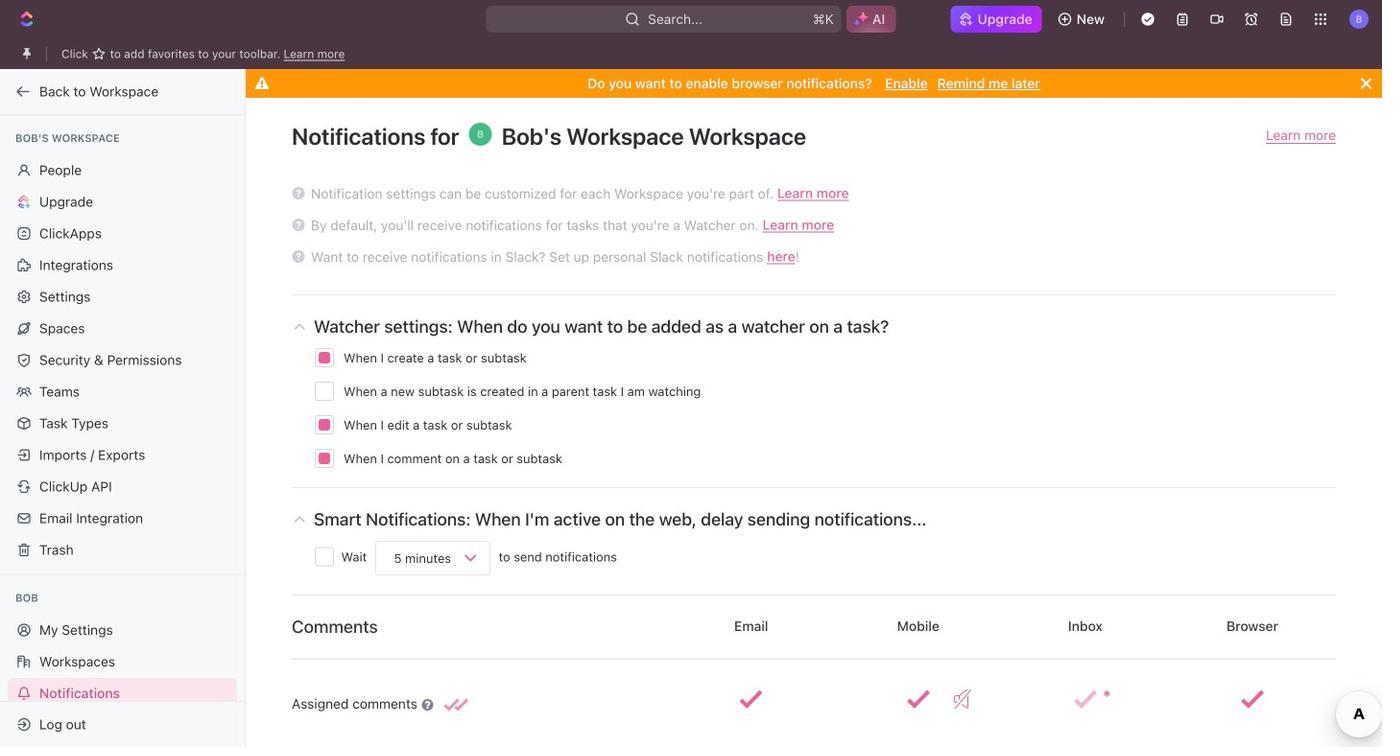 Task type: describe. For each thing, give the bounding box(es) containing it.
off image
[[954, 690, 971, 709]]



Task type: vqa. For each thing, say whether or not it's contained in the screenshot.
off IMAGE
yes



